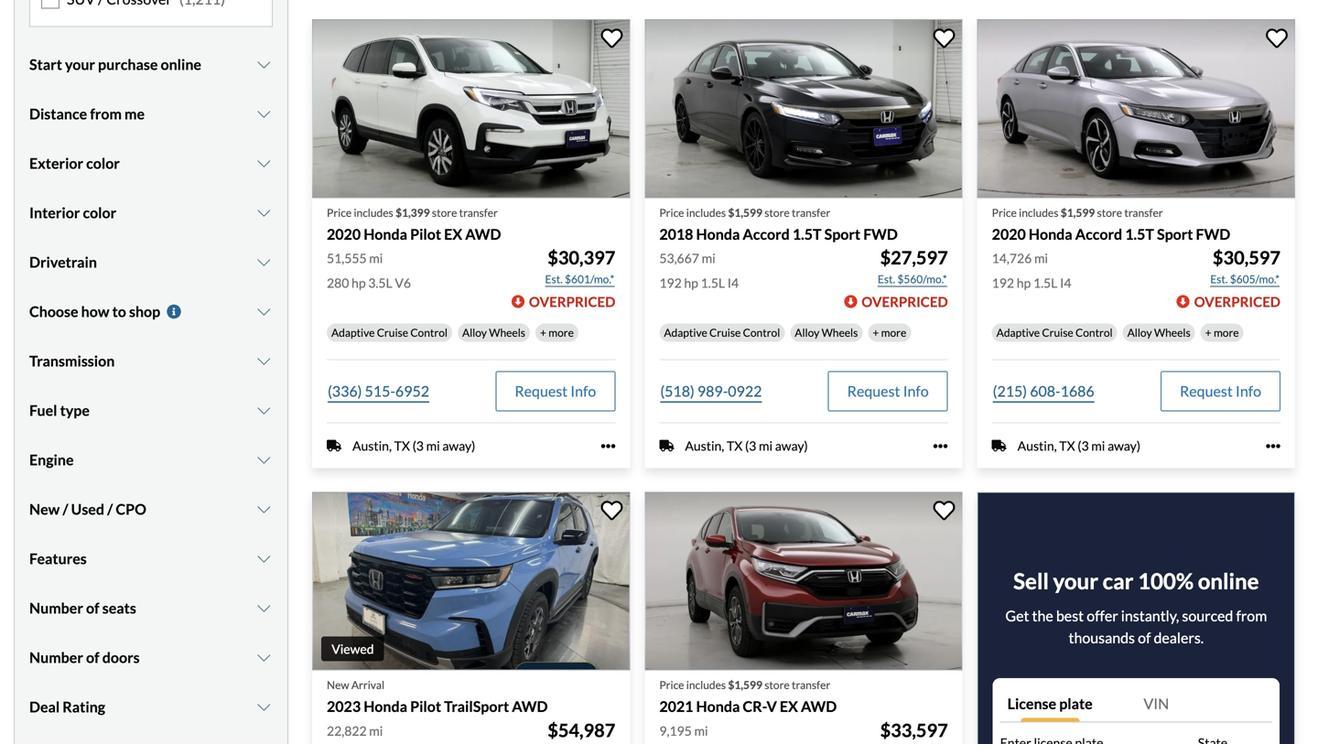 Task type: describe. For each thing, give the bounding box(es) containing it.
$27,597
[[881, 247, 948, 269]]

more for $30,597
[[1214, 326, 1240, 339]]

exterior color button
[[29, 140, 273, 186]]

(336) 515-6952 button
[[327, 372, 430, 412]]

new arrival 2023 honda pilot trailsport awd
[[327, 679, 548, 716]]

cruise for $30,597
[[1042, 326, 1074, 339]]

distance
[[29, 105, 87, 123]]

honda for $27,597
[[696, 225, 740, 243]]

control for $30,397
[[411, 326, 448, 339]]

control for $27,597
[[743, 326, 780, 339]]

2020 for $30,397
[[327, 225, 361, 243]]

100%
[[1138, 568, 1194, 595]]

type
[[60, 401, 90, 419]]

(3 for $30,597
[[1078, 438, 1089, 454]]

+ more for $30,397
[[540, 326, 574, 339]]

adaptive cruise control for $30,597
[[997, 326, 1113, 339]]

price includes $1,599 store transfer 2021 honda cr-v ex awd
[[660, 679, 837, 716]]

transfer for $30,397
[[459, 206, 498, 219]]

3 chevron down image from the top
[[255, 304, 273, 319]]

info for $30,397
[[571, 383, 596, 400]]

fwd for $27,597
[[864, 225, 898, 243]]

thousands
[[1069, 629, 1136, 647]]

+ more for $27,597
[[873, 326, 907, 339]]

black 2018 honda accord 1.5t sport fwd sedan front-wheel drive automatic image
[[645, 19, 963, 198]]

number of doors
[[29, 649, 140, 666]]

mi down 0922
[[759, 438, 773, 454]]

chevron down image for number of seats
[[255, 601, 273, 616]]

989-
[[698, 383, 728, 400]]

est. for $27,597
[[878, 273, 896, 286]]

overpriced for $30,597
[[1195, 294, 1281, 310]]

mi inside 53,667 mi 192 hp 1.5l i4
[[702, 251, 716, 266]]

chevron down image for exterior color
[[255, 156, 273, 171]]

request for $27,597
[[848, 383, 901, 400]]

$30,397
[[548, 247, 616, 269]]

sell
[[1014, 568, 1049, 595]]

includes inside price includes $1,599 store transfer 2021 honda cr-v ex awd
[[687, 679, 726, 692]]

your for car
[[1054, 568, 1099, 595]]

price inside price includes $1,599 store transfer 2021 honda cr-v ex awd
[[660, 679, 685, 692]]

color for interior color
[[83, 204, 116, 221]]

2018
[[660, 225, 694, 243]]

features
[[29, 550, 87, 568]]

honda for $30,597
[[1029, 225, 1073, 243]]

of inside get the best offer instantly, sourced from thousands of dealers.
[[1138, 629, 1151, 647]]

alloy for $30,397
[[462, 326, 487, 339]]

new for new / used / cpo
[[29, 500, 60, 518]]

fuel
[[29, 401, 57, 419]]

more for $27,597
[[882, 326, 907, 339]]

(3 for $27,597
[[745, 438, 757, 454]]

shop
[[129, 302, 160, 320]]

get the best offer instantly, sourced from thousands of dealers.
[[1006, 607, 1268, 647]]

distance from me
[[29, 105, 145, 123]]

new / used / cpo
[[29, 500, 146, 518]]

$27,597 est. $560/mo.*
[[878, 247, 948, 286]]

pilot inside 'new arrival 2023 honda pilot trailsport awd'
[[410, 698, 441, 716]]

truck image for $30,397
[[327, 439, 342, 453]]

transfer for $30,597
[[1125, 206, 1164, 219]]

est. $560/mo.* button
[[877, 270, 948, 289]]

192 for $27,597
[[660, 275, 682, 291]]

(215) 608-1686
[[993, 383, 1095, 400]]

price for $27,597
[[660, 206, 685, 219]]

includes for $30,397
[[354, 206, 394, 219]]

store for $30,397
[[432, 206, 457, 219]]

1686
[[1061, 383, 1095, 400]]

info for $27,597
[[903, 383, 929, 400]]

austin, tx (3 mi away) for $30,397
[[353, 438, 476, 454]]

offer
[[1087, 607, 1119, 625]]

sport for $30,597
[[1157, 225, 1194, 243]]

engine button
[[29, 437, 273, 483]]

license
[[1008, 695, 1057, 713]]

1 horizontal spatial online
[[1198, 568, 1260, 595]]

interior color
[[29, 204, 116, 221]]

2021
[[660, 698, 694, 716]]

$605/mo.*
[[1231, 273, 1280, 286]]

instantly,
[[1122, 607, 1180, 625]]

chevron down image for drivetrain
[[255, 255, 273, 270]]

2020 for $30,597
[[992, 225, 1026, 243]]

9,195 mi
[[660, 723, 708, 739]]

includes for $27,597
[[687, 206, 726, 219]]

est. $605/mo.* button
[[1210, 270, 1281, 289]]

awd inside price includes $1,599 store transfer 2021 honda cr-v ex awd
[[801, 698, 837, 716]]

2 / from the left
[[107, 500, 113, 518]]

51,555 mi 280 hp 3.5l v6
[[327, 251, 411, 291]]

(336)
[[328, 383, 362, 400]]

alloy for $30,597
[[1128, 326, 1153, 339]]

drivetrain
[[29, 253, 97, 271]]

number of seats button
[[29, 585, 273, 631]]

515-
[[365, 383, 396, 400]]

overpriced for $27,597
[[862, 294, 948, 310]]

honda inside 'new arrival 2023 honda pilot trailsport awd'
[[364, 698, 408, 716]]

store for $27,597
[[765, 206, 790, 219]]

tx for $30,597
[[1060, 438, 1076, 454]]

3.5l
[[368, 275, 393, 291]]

request for $30,597
[[1180, 383, 1233, 400]]

(518) 989-0922
[[661, 383, 762, 400]]

sell your car 100% online
[[1014, 568, 1260, 595]]

2023
[[327, 698, 361, 716]]

(336) 515-6952
[[328, 383, 430, 400]]

mi right 9,195 on the bottom right of the page
[[695, 723, 708, 739]]

(518) 989-0922 button
[[660, 372, 763, 412]]

start
[[29, 55, 62, 73]]

price includes $1,399 store transfer 2020 honda pilot ex awd
[[327, 206, 501, 243]]

tx for $27,597
[[727, 438, 743, 454]]

austin, tx (3 mi away) for $27,597
[[685, 438, 808, 454]]

ellipsis h image for $30,397
[[601, 439, 616, 454]]

arrival
[[352, 679, 385, 692]]

+ for $27,597
[[873, 326, 879, 339]]

(518)
[[661, 383, 695, 400]]

$601/mo.*
[[565, 273, 615, 286]]

trailsport
[[444, 698, 509, 716]]

280
[[327, 275, 349, 291]]

store for $30,597
[[1098, 206, 1123, 219]]

vin
[[1144, 695, 1170, 713]]

hp for $30,597
[[1017, 275, 1031, 291]]

1.5t for $30,597
[[1126, 225, 1155, 243]]

ellipsis h image
[[1266, 439, 1281, 454]]

51,555
[[327, 251, 367, 266]]

request info for $30,597
[[1180, 383, 1262, 400]]

exterior
[[29, 154, 83, 172]]

i4 for $30,597
[[1060, 275, 1072, 291]]

new for new arrival 2023 honda pilot trailsport awd
[[327, 679, 349, 692]]

53,667 mi 192 hp 1.5l i4
[[660, 251, 739, 291]]

to
[[112, 302, 126, 320]]

mi down 6952
[[426, 438, 440, 454]]

1.5l for $30,597
[[1034, 275, 1058, 291]]

interior
[[29, 204, 80, 221]]

chevron down image for number of doors
[[255, 650, 273, 665]]

the
[[1033, 607, 1054, 625]]

white 2020 honda pilot ex awd suv / crossover all-wheel drive automatic image
[[312, 19, 630, 198]]

info for $30,597
[[1236, 383, 1262, 400]]

$560/mo.*
[[898, 273, 948, 286]]

from inside get the best offer instantly, sourced from thousands of dealers.
[[1237, 607, 1268, 625]]

chevron down image for new / used / cpo
[[255, 502, 273, 517]]

cr-
[[743, 698, 767, 716]]

plate
[[1060, 695, 1093, 713]]

$54,987
[[548, 720, 616, 742]]

(215) 608-1686 button
[[992, 372, 1096, 412]]

mi inside 51,555 mi 280 hp 3.5l v6
[[369, 251, 383, 266]]

accord for $30,597
[[1076, 225, 1123, 243]]

pilot inside price includes $1,399 store transfer 2020 honda pilot ex awd
[[410, 225, 441, 243]]

away) for $30,397
[[443, 438, 476, 454]]

0922
[[728, 383, 762, 400]]

chevron down image for engine
[[255, 453, 273, 467]]

est. for $30,397
[[545, 273, 563, 286]]

request info button for $30,597
[[1161, 372, 1281, 412]]

22,822
[[327, 723, 367, 739]]

car
[[1103, 568, 1134, 595]]

alloy wheels for $30,397
[[462, 326, 526, 339]]

ellipsis h image for $27,597
[[934, 439, 948, 454]]

adaptive for $27,597
[[664, 326, 708, 339]]

chevron down image for features
[[255, 552, 273, 566]]

engine
[[29, 451, 74, 469]]

doors
[[102, 649, 140, 666]]



Task type: vqa. For each thing, say whether or not it's contained in the screenshot.


Task type: locate. For each thing, give the bounding box(es) containing it.
honda inside price includes $1,399 store transfer 2020 honda pilot ex awd
[[364, 225, 408, 243]]

adaptive cruise control for $27,597
[[664, 326, 780, 339]]

1 horizontal spatial adaptive
[[664, 326, 708, 339]]

how
[[81, 302, 109, 320]]

1 horizontal spatial /
[[107, 500, 113, 518]]

2 horizontal spatial awd
[[801, 698, 837, 716]]

(3 down 0922
[[745, 438, 757, 454]]

1.5l inside 14,726 mi 192 hp 1.5l i4
[[1034, 275, 1058, 291]]

(3 down 6952
[[413, 438, 424, 454]]

0 horizontal spatial from
[[90, 105, 122, 123]]

2 horizontal spatial overpriced
[[1195, 294, 1281, 310]]

more down est. $560/mo.* button
[[882, 326, 907, 339]]

0 horizontal spatial cruise
[[377, 326, 408, 339]]

1 accord from the left
[[743, 225, 790, 243]]

1 overpriced from the left
[[529, 294, 616, 310]]

0 horizontal spatial away)
[[443, 438, 476, 454]]

22,822 mi
[[327, 723, 383, 739]]

0 horizontal spatial alloy wheels
[[462, 326, 526, 339]]

0 horizontal spatial hp
[[352, 275, 366, 291]]

tx
[[394, 438, 410, 454], [727, 438, 743, 454], [1060, 438, 1076, 454]]

1 cruise from the left
[[377, 326, 408, 339]]

6952
[[396, 383, 430, 400]]

est. down $30,597
[[1211, 273, 1228, 286]]

2 horizontal spatial away)
[[1108, 438, 1141, 454]]

drivetrain button
[[29, 239, 273, 285]]

$1,599 inside price includes $1,599 store transfer 2021 honda cr-v ex awd
[[728, 679, 763, 692]]

price inside price includes $1,599 store transfer 2020 honda accord 1.5t sport fwd
[[992, 206, 1017, 219]]

0 horizontal spatial austin, tx (3 mi away)
[[353, 438, 476, 454]]

hp down 53,667
[[684, 275, 699, 291]]

$30,597
[[1213, 247, 1281, 269]]

of for seats
[[86, 599, 100, 617]]

3 request info from the left
[[1180, 383, 1262, 400]]

1 vertical spatial online
[[1198, 568, 1260, 595]]

overpriced down est. $605/mo.* button
[[1195, 294, 1281, 310]]

license plate
[[1008, 695, 1093, 713]]

transfer
[[459, 206, 498, 219], [792, 206, 831, 219], [1125, 206, 1164, 219], [792, 679, 831, 692]]

price up "2018"
[[660, 206, 685, 219]]

transfer inside price includes $1,399 store transfer 2020 honda pilot ex awd
[[459, 206, 498, 219]]

request info for $27,597
[[848, 383, 929, 400]]

number of seats
[[29, 599, 136, 617]]

+ more for $30,597
[[1206, 326, 1240, 339]]

chevron down image inside distance from me dropdown button
[[255, 106, 273, 121]]

+ more
[[540, 326, 574, 339], [873, 326, 907, 339], [1206, 326, 1240, 339]]

deal
[[29, 698, 60, 716]]

2 away) from the left
[[775, 438, 808, 454]]

2 request from the left
[[848, 383, 901, 400]]

awd
[[465, 225, 501, 243], [512, 698, 548, 716], [801, 698, 837, 716]]

1 ellipsis h image from the left
[[601, 439, 616, 454]]

mi right 53,667
[[702, 251, 716, 266]]

1 horizontal spatial more
[[882, 326, 907, 339]]

0 horizontal spatial your
[[65, 55, 95, 73]]

2 1.5t from the left
[[1126, 225, 1155, 243]]

3 wheels from the left
[[1155, 326, 1191, 339]]

i4 inside 53,667 mi 192 hp 1.5l i4
[[728, 275, 739, 291]]

4 chevron down image from the top
[[255, 354, 273, 368]]

est. inside $30,597 est. $605/mo.*
[[1211, 273, 1228, 286]]

est. down the $30,397
[[545, 273, 563, 286]]

2 more from the left
[[882, 326, 907, 339]]

new inside dropdown button
[[29, 500, 60, 518]]

2 horizontal spatial request info
[[1180, 383, 1262, 400]]

1 more from the left
[[549, 326, 574, 339]]

608-
[[1030, 383, 1061, 400]]

mi right 14,726
[[1035, 251, 1049, 266]]

truck image down (336)
[[327, 439, 342, 453]]

1 chevron down image from the top
[[255, 57, 273, 72]]

cruise down v6 on the top
[[377, 326, 408, 339]]

6 chevron down image from the top
[[255, 453, 273, 467]]

5 chevron down image from the top
[[255, 403, 273, 418]]

2 austin, from the left
[[685, 438, 725, 454]]

est. inside $27,597 est. $560/mo.*
[[878, 273, 896, 286]]

fuel type
[[29, 401, 90, 419]]

i4 down price includes $1,599 store transfer 2018 honda accord 1.5t sport fwd
[[728, 275, 739, 291]]

0 vertical spatial color
[[86, 154, 120, 172]]

1 info from the left
[[571, 383, 596, 400]]

2 number from the top
[[29, 649, 83, 666]]

includes up 2021
[[687, 679, 726, 692]]

number up 'deal rating'
[[29, 649, 83, 666]]

1.5l
[[701, 275, 725, 291], [1034, 275, 1058, 291]]

0 vertical spatial your
[[65, 55, 95, 73]]

deal rating
[[29, 698, 105, 716]]

2 control from the left
[[743, 326, 780, 339]]

0 horizontal spatial request info button
[[496, 372, 616, 412]]

of
[[86, 599, 100, 617], [1138, 629, 1151, 647], [86, 649, 100, 666]]

1 horizontal spatial accord
[[1076, 225, 1123, 243]]

+ down est. $560/mo.* button
[[873, 326, 879, 339]]

of down 'instantly,' on the bottom right
[[1138, 629, 1151, 647]]

includes inside price includes $1,599 store transfer 2018 honda accord 1.5t sport fwd
[[687, 206, 726, 219]]

new up 2023
[[327, 679, 349, 692]]

includes inside price includes $1,599 store transfer 2020 honda accord 1.5t sport fwd
[[1019, 206, 1059, 219]]

2 horizontal spatial info
[[1236, 383, 1262, 400]]

1 horizontal spatial your
[[1054, 568, 1099, 595]]

2 tx from the left
[[727, 438, 743, 454]]

vin tab
[[1137, 686, 1273, 723]]

2 cruise from the left
[[710, 326, 741, 339]]

(3 down the 1686 at the right bottom
[[1078, 438, 1089, 454]]

0 horizontal spatial est.
[[545, 273, 563, 286]]

2 2020 from the left
[[992, 225, 1026, 243]]

awd inside 'new arrival 2023 honda pilot trailsport awd'
[[512, 698, 548, 716]]

new inside 'new arrival 2023 honda pilot trailsport awd'
[[327, 679, 349, 692]]

chevron down image for transmission
[[255, 354, 273, 368]]

192
[[660, 275, 682, 291], [992, 275, 1015, 291]]

2 wheels from the left
[[822, 326, 858, 339]]

$33,597
[[881, 720, 948, 742]]

mi right 22,822
[[369, 723, 383, 739]]

0 horizontal spatial adaptive
[[332, 326, 375, 339]]

hp inside 51,555 mi 280 hp 3.5l v6
[[352, 275, 366, 291]]

diffused sky pearl 2023 honda pilot trailsport awd suv / crossover all-wheel drive automatic image
[[312, 492, 630, 671]]

chevron down image inside fuel type 'dropdown button'
[[255, 403, 273, 418]]

1 pilot from the top
[[410, 225, 441, 243]]

austin,
[[353, 438, 392, 454], [685, 438, 725, 454], [1018, 438, 1057, 454]]

truck image for $27,597
[[660, 439, 674, 453]]

honda for $30,397
[[364, 225, 408, 243]]

1 horizontal spatial 2020
[[992, 225, 1026, 243]]

request info button for $30,397
[[496, 372, 616, 412]]

austin, for $30,597
[[1018, 438, 1057, 454]]

austin, down the (518) 989-0922 button
[[685, 438, 725, 454]]

1 est. from the left
[[545, 273, 563, 286]]

1 + more from the left
[[540, 326, 574, 339]]

more down est. $605/mo.* button
[[1214, 326, 1240, 339]]

fuel type button
[[29, 388, 273, 433]]

2 hp from the left
[[684, 275, 699, 291]]

sport inside price includes $1,599 store transfer 2020 honda accord 1.5t sport fwd
[[1157, 225, 1194, 243]]

2 request info button from the left
[[828, 372, 948, 412]]

control for $30,597
[[1076, 326, 1113, 339]]

transfer inside price includes $1,599 store transfer 2018 honda accord 1.5t sport fwd
[[792, 206, 831, 219]]

$1,599 inside price includes $1,599 store transfer 2020 honda accord 1.5t sport fwd
[[1061, 206, 1095, 219]]

of inside dropdown button
[[86, 599, 100, 617]]

3 more from the left
[[1214, 326, 1240, 339]]

truck image
[[992, 439, 1007, 453]]

1.5l down price includes $1,599 store transfer 2020 honda accord 1.5t sport fwd
[[1034, 275, 1058, 291]]

$30,597 est. $605/mo.*
[[1211, 247, 1281, 286]]

2 request info from the left
[[848, 383, 929, 400]]

control up the 1686 at the right bottom
[[1076, 326, 1113, 339]]

0 horizontal spatial sport
[[825, 225, 861, 243]]

1 horizontal spatial + more
[[873, 326, 907, 339]]

truck image
[[327, 439, 342, 453], [660, 439, 674, 453]]

3 hp from the left
[[1017, 275, 1031, 291]]

2 horizontal spatial austin, tx (3 mi away)
[[1018, 438, 1141, 454]]

mi inside 14,726 mi 192 hp 1.5l i4
[[1035, 251, 1049, 266]]

0 horizontal spatial info
[[571, 383, 596, 400]]

number inside number of seats dropdown button
[[29, 599, 83, 617]]

choose how to shop
[[29, 302, 160, 320]]

14,726
[[992, 251, 1032, 266]]

adaptive cruise control down the 3.5l
[[332, 326, 448, 339]]

hp for $27,597
[[684, 275, 699, 291]]

2 horizontal spatial adaptive
[[997, 326, 1040, 339]]

1 horizontal spatial (3
[[745, 438, 757, 454]]

2 chevron down image from the top
[[255, 106, 273, 121]]

tx down 6952
[[394, 438, 410, 454]]

adaptive down 280
[[332, 326, 375, 339]]

0 horizontal spatial accord
[[743, 225, 790, 243]]

honda inside price includes $1,599 store transfer 2020 honda accord 1.5t sport fwd
[[1029, 225, 1073, 243]]

6 chevron down image from the top
[[255, 601, 273, 616]]

overpriced down est. $560/mo.* button
[[862, 294, 948, 310]]

1 request from the left
[[515, 383, 568, 400]]

fwd inside price includes $1,599 store transfer 2018 honda accord 1.5t sport fwd
[[864, 225, 898, 243]]

1 horizontal spatial i4
[[1060, 275, 1072, 291]]

overpriced down est. $601/mo.* button
[[529, 294, 616, 310]]

/
[[63, 500, 68, 518], [107, 500, 113, 518]]

ellipsis h image
[[601, 439, 616, 454], [934, 439, 948, 454]]

honda down "arrival"
[[364, 698, 408, 716]]

1 vertical spatial color
[[83, 204, 116, 221]]

1 horizontal spatial 1.5t
[[1126, 225, 1155, 243]]

sport
[[825, 225, 861, 243], [1157, 225, 1194, 243]]

austin, right truck image on the bottom right
[[1018, 438, 1057, 454]]

chevron down image for interior color
[[255, 205, 273, 220]]

2 + from the left
[[873, 326, 879, 339]]

2 adaptive from the left
[[664, 326, 708, 339]]

transmission
[[29, 352, 115, 370]]

number for number of doors
[[29, 649, 83, 666]]

0 horizontal spatial 1.5t
[[793, 225, 822, 243]]

1 vertical spatial new
[[327, 679, 349, 692]]

2 1.5l from the left
[[1034, 275, 1058, 291]]

1 vertical spatial pilot
[[410, 698, 441, 716]]

alloy wheels for $30,597
[[1128, 326, 1191, 339]]

chevron down image inside transmission 'dropdown button'
[[255, 354, 273, 368]]

number for number of seats
[[29, 599, 83, 617]]

0 horizontal spatial wheels
[[489, 326, 526, 339]]

request
[[515, 383, 568, 400], [848, 383, 901, 400], [1180, 383, 1233, 400]]

ex inside price includes $1,399 store transfer 2020 honda pilot ex awd
[[444, 225, 463, 243]]

1.5t
[[793, 225, 822, 243], [1126, 225, 1155, 243]]

pilot
[[410, 225, 441, 243], [410, 698, 441, 716]]

1 adaptive cruise control from the left
[[332, 326, 448, 339]]

0 vertical spatial ex
[[444, 225, 463, 243]]

1 horizontal spatial fwd
[[1196, 225, 1231, 243]]

3 chevron down image from the top
[[255, 255, 273, 270]]

sourced
[[1183, 607, 1234, 625]]

1 horizontal spatial request
[[848, 383, 901, 400]]

3 est. from the left
[[1211, 273, 1228, 286]]

$1,599 for $30,597
[[1061, 206, 1095, 219]]

2 austin, tx (3 mi away) from the left
[[685, 438, 808, 454]]

adaptive up (215)
[[997, 326, 1040, 339]]

2 192 from the left
[[992, 275, 1015, 291]]

chevron down image inside start your purchase online dropdown button
[[255, 57, 273, 72]]

1 192 from the left
[[660, 275, 682, 291]]

+ down est. $605/mo.* button
[[1206, 326, 1212, 339]]

ex
[[444, 225, 463, 243], [780, 698, 798, 716]]

2020 inside price includes $1,599 store transfer 2020 honda accord 1.5t sport fwd
[[992, 225, 1026, 243]]

red 2021 honda cr-v ex awd suv / crossover all-wheel drive automatic image
[[645, 492, 963, 671]]

away) for $30,597
[[1108, 438, 1141, 454]]

2 sport from the left
[[1157, 225, 1194, 243]]

of left seats
[[86, 599, 100, 617]]

alloy
[[462, 326, 487, 339], [795, 326, 820, 339], [1128, 326, 1153, 339]]

mi up the 3.5l
[[369, 251, 383, 266]]

1 horizontal spatial adaptive cruise control
[[664, 326, 780, 339]]

purchase
[[98, 55, 158, 73]]

2 horizontal spatial control
[[1076, 326, 1113, 339]]

1 horizontal spatial awd
[[512, 698, 548, 716]]

1 / from the left
[[63, 500, 68, 518]]

mi down the 1686 at the right bottom
[[1092, 438, 1106, 454]]

2 horizontal spatial alloy
[[1128, 326, 1153, 339]]

info circle image
[[165, 304, 183, 319]]

(215)
[[993, 383, 1028, 400]]

honda down the $1,399
[[364, 225, 408, 243]]

transfer inside price includes $1,599 store transfer 2021 honda cr-v ex awd
[[792, 679, 831, 692]]

cruise for $27,597
[[710, 326, 741, 339]]

1 austin, from the left
[[353, 438, 392, 454]]

192 for $30,597
[[992, 275, 1015, 291]]

new
[[29, 500, 60, 518], [327, 679, 349, 692]]

austin, for $27,597
[[685, 438, 725, 454]]

new / used / cpo button
[[29, 487, 273, 532]]

from
[[90, 105, 122, 123], [1237, 607, 1268, 625]]

192 inside 53,667 mi 192 hp 1.5l i4
[[660, 275, 682, 291]]

away) for $27,597
[[775, 438, 808, 454]]

0 horizontal spatial + more
[[540, 326, 574, 339]]

pilot left trailsport
[[410, 698, 441, 716]]

accord
[[743, 225, 790, 243], [1076, 225, 1123, 243]]

sport inside price includes $1,599 store transfer 2018 honda accord 1.5t sport fwd
[[825, 225, 861, 243]]

1 truck image from the left
[[327, 439, 342, 453]]

1 (3 from the left
[[413, 438, 424, 454]]

2 alloy wheels from the left
[[795, 326, 858, 339]]

number
[[29, 599, 83, 617], [29, 649, 83, 666]]

transfer for $27,597
[[792, 206, 831, 219]]

0 horizontal spatial control
[[411, 326, 448, 339]]

est. inside the $30,397 est. $601/mo.*
[[545, 273, 563, 286]]

3 control from the left
[[1076, 326, 1113, 339]]

honda inside price includes $1,599 store transfer 2018 honda accord 1.5t sport fwd
[[696, 225, 740, 243]]

1 chevron down image from the top
[[255, 156, 273, 171]]

2 alloy from the left
[[795, 326, 820, 339]]

+ for $30,597
[[1206, 326, 1212, 339]]

5 chevron down image from the top
[[255, 552, 273, 566]]

1 horizontal spatial truck image
[[660, 439, 674, 453]]

seats
[[102, 599, 136, 617]]

price up 2021
[[660, 679, 685, 692]]

0 vertical spatial of
[[86, 599, 100, 617]]

0 vertical spatial from
[[90, 105, 122, 123]]

online up sourced
[[1198, 568, 1260, 595]]

chevron down image for start your purchase online
[[255, 57, 273, 72]]

4 chevron down image from the top
[[255, 502, 273, 517]]

tab list containing license plate
[[1001, 686, 1273, 723]]

adaptive cruise control up 608-
[[997, 326, 1113, 339]]

chevron down image inside number of seats dropdown button
[[255, 601, 273, 616]]

1 away) from the left
[[443, 438, 476, 454]]

1 alloy wheels from the left
[[462, 326, 526, 339]]

1 horizontal spatial control
[[743, 326, 780, 339]]

tx down the 1686 at the right bottom
[[1060, 438, 1076, 454]]

your up best
[[1054, 568, 1099, 595]]

1 horizontal spatial +
[[873, 326, 879, 339]]

1 wheels from the left
[[489, 326, 526, 339]]

7 chevron down image from the top
[[255, 700, 273, 715]]

$1,599 up 14,726 mi 192 hp 1.5l i4
[[1061, 206, 1095, 219]]

adaptive
[[332, 326, 375, 339], [664, 326, 708, 339], [997, 326, 1040, 339]]

3 request info button from the left
[[1161, 372, 1281, 412]]

1 vertical spatial number
[[29, 649, 83, 666]]

1 horizontal spatial ellipsis h image
[[934, 439, 948, 454]]

request for $30,397
[[515, 383, 568, 400]]

includes up "2018"
[[687, 206, 726, 219]]

price for $30,597
[[992, 206, 1017, 219]]

2 info from the left
[[903, 383, 929, 400]]

+ more down est. $605/mo.* button
[[1206, 326, 1240, 339]]

fwd up $27,597
[[864, 225, 898, 243]]

1 horizontal spatial 192
[[992, 275, 1015, 291]]

2 truck image from the left
[[660, 439, 674, 453]]

fwd for $30,597
[[1196, 225, 1231, 243]]

1 adaptive from the left
[[332, 326, 375, 339]]

1 vertical spatial ex
[[780, 698, 798, 716]]

honda up 53,667 mi 192 hp 1.5l i4
[[696, 225, 740, 243]]

1 horizontal spatial away)
[[775, 438, 808, 454]]

control down v6 on the top
[[411, 326, 448, 339]]

chevron down image for distance from me
[[255, 106, 273, 121]]

$1,599 for $27,597
[[728, 206, 763, 219]]

includes inside price includes $1,399 store transfer 2020 honda pilot ex awd
[[354, 206, 394, 219]]

2 horizontal spatial hp
[[1017, 275, 1031, 291]]

i4 for $27,597
[[728, 275, 739, 291]]

used
[[71, 500, 104, 518]]

dealers.
[[1154, 629, 1204, 647]]

from right sourced
[[1237, 607, 1268, 625]]

3 tx from the left
[[1060, 438, 1076, 454]]

more down est. $601/mo.* button
[[549, 326, 574, 339]]

0 horizontal spatial i4
[[728, 275, 739, 291]]

your for purchase
[[65, 55, 95, 73]]

new left used
[[29, 500, 60, 518]]

honda inside price includes $1,599 store transfer 2021 honda cr-v ex awd
[[696, 698, 740, 716]]

wheels for $27,597
[[822, 326, 858, 339]]

austin, tx (3 mi away) down 6952
[[353, 438, 476, 454]]

price includes $1,599 store transfer 2020 honda accord 1.5t sport fwd
[[992, 206, 1231, 243]]

silver 2020 honda accord 1.5t sport fwd sedan front-wheel drive automatic image
[[978, 19, 1296, 198]]

2 horizontal spatial cruise
[[1042, 326, 1074, 339]]

price for $30,397
[[327, 206, 352, 219]]

store inside price includes $1,599 store transfer 2018 honda accord 1.5t sport fwd
[[765, 206, 790, 219]]

price includes $1,599 store transfer 2018 honda accord 1.5t sport fwd
[[660, 206, 898, 243]]

chevron down image inside deal rating dropdown button
[[255, 700, 273, 715]]

3 cruise from the left
[[1042, 326, 1074, 339]]

1 sport from the left
[[825, 225, 861, 243]]

0 vertical spatial new
[[29, 500, 60, 518]]

adaptive cruise control for $30,397
[[332, 326, 448, 339]]

chevron down image inside new / used / cpo dropdown button
[[255, 502, 273, 517]]

chevron down image
[[255, 156, 273, 171], [255, 205, 273, 220], [255, 255, 273, 270], [255, 502, 273, 517], [255, 552, 273, 566], [255, 601, 273, 616], [255, 650, 273, 665]]

0 horizontal spatial +
[[540, 326, 547, 339]]

3 adaptive cruise control from the left
[[997, 326, 1113, 339]]

/ left cpo
[[107, 500, 113, 518]]

awd inside price includes $1,399 store transfer 2020 honda pilot ex awd
[[465, 225, 501, 243]]

1 1.5l from the left
[[701, 275, 725, 291]]

chevron down image inside the exterior color dropdown button
[[255, 156, 273, 171]]

2 fwd from the left
[[1196, 225, 1231, 243]]

+ more down est. $560/mo.* button
[[873, 326, 907, 339]]

of inside dropdown button
[[86, 649, 100, 666]]

14,726 mi 192 hp 1.5l i4
[[992, 251, 1072, 291]]

color right exterior on the left top of the page
[[86, 154, 120, 172]]

0 horizontal spatial ex
[[444, 225, 463, 243]]

1.5t for $27,597
[[793, 225, 822, 243]]

3 austin, from the left
[[1018, 438, 1057, 454]]

number of doors button
[[29, 635, 273, 681]]

1 vertical spatial of
[[1138, 629, 1151, 647]]

cruise up 608-
[[1042, 326, 1074, 339]]

0 horizontal spatial alloy
[[462, 326, 487, 339]]

your right start
[[65, 55, 95, 73]]

chevron down image for fuel type
[[255, 403, 273, 418]]

0 horizontal spatial 1.5l
[[701, 275, 725, 291]]

austin, for $30,397
[[353, 438, 392, 454]]

2 horizontal spatial (3
[[1078, 438, 1089, 454]]

2020 up 14,726
[[992, 225, 1026, 243]]

1 horizontal spatial alloy wheels
[[795, 326, 858, 339]]

wheels for $30,597
[[1155, 326, 1191, 339]]

fwd
[[864, 225, 898, 243], [1196, 225, 1231, 243]]

store inside price includes $1,599 store transfer 2020 honda accord 1.5t sport fwd
[[1098, 206, 1123, 219]]

tx down 0922
[[727, 438, 743, 454]]

features button
[[29, 536, 273, 582]]

cruise up 989-
[[710, 326, 741, 339]]

hp inside 14,726 mi 192 hp 1.5l i4
[[1017, 275, 1031, 291]]

192 inside 14,726 mi 192 hp 1.5l i4
[[992, 275, 1015, 291]]

chevron down image for deal rating
[[255, 700, 273, 715]]

v6
[[395, 275, 411, 291]]

1 2020 from the left
[[327, 225, 361, 243]]

wheels for $30,397
[[489, 326, 526, 339]]

2 horizontal spatial request info button
[[1161, 372, 1281, 412]]

best
[[1057, 607, 1084, 625]]

of for doors
[[86, 649, 100, 666]]

color right interior
[[83, 204, 116, 221]]

away)
[[443, 438, 476, 454], [775, 438, 808, 454], [1108, 438, 1141, 454]]

0 horizontal spatial awd
[[465, 225, 501, 243]]

1 alloy from the left
[[462, 326, 487, 339]]

hp right 280
[[352, 275, 366, 291]]

start your purchase online
[[29, 55, 201, 73]]

number down features
[[29, 599, 83, 617]]

tx for $30,397
[[394, 438, 410, 454]]

est.
[[545, 273, 563, 286], [878, 273, 896, 286], [1211, 273, 1228, 286]]

$1,599 inside price includes $1,599 store transfer 2018 honda accord 1.5t sport fwd
[[728, 206, 763, 219]]

price inside price includes $1,399 store transfer 2020 honda pilot ex awd
[[327, 206, 352, 219]]

$1,399
[[396, 206, 430, 219]]

1 horizontal spatial est.
[[878, 273, 896, 286]]

accord inside price includes $1,599 store transfer 2018 honda accord 1.5t sport fwd
[[743, 225, 790, 243]]

1 fwd from the left
[[864, 225, 898, 243]]

1.5l inside 53,667 mi 192 hp 1.5l i4
[[701, 275, 725, 291]]

1 horizontal spatial request info button
[[828, 372, 948, 412]]

number inside number of doors dropdown button
[[29, 649, 83, 666]]

1 horizontal spatial ex
[[780, 698, 798, 716]]

adaptive cruise control up 989-
[[664, 326, 780, 339]]

2 accord from the left
[[1076, 225, 1123, 243]]

2 horizontal spatial +
[[1206, 326, 1212, 339]]

+ for $30,397
[[540, 326, 547, 339]]

color for exterior color
[[86, 154, 120, 172]]

2020 inside price includes $1,399 store transfer 2020 honda pilot ex awd
[[327, 225, 361, 243]]

3 adaptive from the left
[[997, 326, 1040, 339]]

1 horizontal spatial from
[[1237, 607, 1268, 625]]

your
[[65, 55, 95, 73], [1054, 568, 1099, 595]]

2020 up 51,555
[[327, 225, 361, 243]]

online right purchase
[[161, 55, 201, 73]]

cruise
[[377, 326, 408, 339], [710, 326, 741, 339], [1042, 326, 1074, 339]]

chevron down image
[[255, 57, 273, 72], [255, 106, 273, 121], [255, 304, 273, 319], [255, 354, 273, 368], [255, 403, 273, 418], [255, 453, 273, 467], [255, 700, 273, 715]]

adaptive for $30,597
[[997, 326, 1040, 339]]

fwd up $30,597
[[1196, 225, 1231, 243]]

austin, tx (3 mi away) down the 1686 at the right bottom
[[1018, 438, 1141, 454]]

tab list
[[1001, 686, 1273, 723]]

1 hp from the left
[[352, 275, 366, 291]]

2 + more from the left
[[873, 326, 907, 339]]

license plate tab
[[1001, 686, 1137, 723]]

includes up 14,726
[[1019, 206, 1059, 219]]

1 request info button from the left
[[496, 372, 616, 412]]

+ more down est. $601/mo.* button
[[540, 326, 574, 339]]

0 horizontal spatial truck image
[[327, 439, 342, 453]]

1 + from the left
[[540, 326, 547, 339]]

austin, tx (3 mi away) down 0922
[[685, 438, 808, 454]]

0 horizontal spatial ellipsis h image
[[601, 439, 616, 454]]

2 adaptive cruise control from the left
[[664, 326, 780, 339]]

accord inside price includes $1,599 store transfer 2020 honda accord 1.5t sport fwd
[[1076, 225, 1123, 243]]

(3 for $30,397
[[413, 438, 424, 454]]

fwd inside price includes $1,599 store transfer 2020 honda accord 1.5t sport fwd
[[1196, 225, 1231, 243]]

1 i4 from the left
[[728, 275, 739, 291]]

request info button for $27,597
[[828, 372, 948, 412]]

7 chevron down image from the top
[[255, 650, 273, 665]]

me
[[125, 105, 145, 123]]

includes for $30,597
[[1019, 206, 1059, 219]]

0 vertical spatial pilot
[[410, 225, 441, 243]]

3 alloy wheels from the left
[[1128, 326, 1191, 339]]

hp inside 53,667 mi 192 hp 1.5l i4
[[684, 275, 699, 291]]

2 horizontal spatial adaptive cruise control
[[997, 326, 1113, 339]]

cruise for $30,397
[[377, 326, 408, 339]]

2 pilot from the top
[[410, 698, 441, 716]]

hp down 14,726
[[1017, 275, 1031, 291]]

ex inside price includes $1,599 store transfer 2021 honda cr-v ex awd
[[780, 698, 798, 716]]

your inside dropdown button
[[65, 55, 95, 73]]

3 + from the left
[[1206, 326, 1212, 339]]

i4 down price includes $1,599 store transfer 2020 honda accord 1.5t sport fwd
[[1060, 275, 1072, 291]]

2 horizontal spatial more
[[1214, 326, 1240, 339]]

price up 14,726
[[992, 206, 1017, 219]]

v
[[767, 698, 777, 716]]

est. down $27,597
[[878, 273, 896, 286]]

store inside price includes $1,599 store transfer 2021 honda cr-v ex awd
[[765, 679, 790, 692]]

control up 0922
[[743, 326, 780, 339]]

0 horizontal spatial fwd
[[864, 225, 898, 243]]

transfer inside price includes $1,599 store transfer 2020 honda accord 1.5t sport fwd
[[1125, 206, 1164, 219]]

wheels
[[489, 326, 526, 339], [822, 326, 858, 339], [1155, 326, 1191, 339]]

2 chevron down image from the top
[[255, 205, 273, 220]]

1 horizontal spatial info
[[903, 383, 929, 400]]

192 down 53,667
[[660, 275, 682, 291]]

3 + more from the left
[[1206, 326, 1240, 339]]

1 tx from the left
[[394, 438, 410, 454]]

adaptive for $30,397
[[332, 326, 375, 339]]

1.5t inside price includes $1,599 store transfer 2018 honda accord 1.5t sport fwd
[[793, 225, 822, 243]]

more for $30,397
[[549, 326, 574, 339]]

chevron down image inside features 'dropdown button'
[[255, 552, 273, 566]]

truck image down (518)
[[660, 439, 674, 453]]

2 overpriced from the left
[[862, 294, 948, 310]]

1 austin, tx (3 mi away) from the left
[[353, 438, 476, 454]]

choose how to shop button
[[29, 289, 273, 335]]

$1,599 up cr-
[[728, 679, 763, 692]]

1.5t inside price includes $1,599 store transfer 2020 honda accord 1.5t sport fwd
[[1126, 225, 1155, 243]]

store inside price includes $1,399 store transfer 2020 honda pilot ex awd
[[432, 206, 457, 219]]

2 (3 from the left
[[745, 438, 757, 454]]

0 horizontal spatial new
[[29, 500, 60, 518]]

1 horizontal spatial cruise
[[710, 326, 741, 339]]

honda left cr-
[[696, 698, 740, 716]]

honda up 14,726 mi 192 hp 1.5l i4
[[1029, 225, 1073, 243]]

1 horizontal spatial wheels
[[822, 326, 858, 339]]

2 est. from the left
[[878, 273, 896, 286]]

choose
[[29, 302, 78, 320]]

53,667
[[660, 251, 700, 266]]

exterior color
[[29, 154, 120, 172]]

more
[[549, 326, 574, 339], [882, 326, 907, 339], [1214, 326, 1240, 339]]

est. for $30,597
[[1211, 273, 1228, 286]]

pilot down the $1,399
[[410, 225, 441, 243]]

alloy wheels for $27,597
[[795, 326, 858, 339]]

price up 51,555
[[327, 206, 352, 219]]

adaptive up (518)
[[664, 326, 708, 339]]

2 ellipsis h image from the left
[[934, 439, 948, 454]]

3 away) from the left
[[1108, 438, 1141, 454]]

chevron down image inside drivetrain dropdown button
[[255, 255, 273, 270]]

i4 inside 14,726 mi 192 hp 1.5l i4
[[1060, 275, 1072, 291]]

$1,599 up 53,667 mi 192 hp 1.5l i4
[[728, 206, 763, 219]]

price inside price includes $1,599 store transfer 2018 honda accord 1.5t sport fwd
[[660, 206, 685, 219]]

2 vertical spatial of
[[86, 649, 100, 666]]

interior color button
[[29, 190, 273, 236]]

9,195
[[660, 723, 692, 739]]

from inside dropdown button
[[90, 105, 122, 123]]

est. $601/mo.* button
[[544, 270, 616, 289]]

2 horizontal spatial est.
[[1211, 273, 1228, 286]]

0 horizontal spatial 2020
[[327, 225, 361, 243]]

/ left used
[[63, 500, 68, 518]]

0 horizontal spatial tx
[[394, 438, 410, 454]]

1 control from the left
[[411, 326, 448, 339]]

3 request from the left
[[1180, 383, 1233, 400]]

viewed
[[332, 641, 374, 657]]

austin, down (336) 515-6952 button
[[353, 438, 392, 454]]

chevron down image inside engine dropdown button
[[255, 453, 273, 467]]

1.5l down price includes $1,599 store transfer 2018 honda accord 1.5t sport fwd
[[701, 275, 725, 291]]

+ down est. $601/mo.* button
[[540, 326, 547, 339]]

2 horizontal spatial austin,
[[1018, 438, 1057, 454]]

0 horizontal spatial request info
[[515, 383, 596, 400]]

includes left the $1,399
[[354, 206, 394, 219]]

2 i4 from the left
[[1060, 275, 1072, 291]]

0 vertical spatial online
[[161, 55, 201, 73]]

chevron down image inside number of doors dropdown button
[[255, 650, 273, 665]]

0 horizontal spatial more
[[549, 326, 574, 339]]

hp for $30,397
[[352, 275, 366, 291]]

1 1.5t from the left
[[793, 225, 822, 243]]

0 horizontal spatial /
[[63, 500, 68, 518]]

192 down 14,726
[[992, 275, 1015, 291]]

0 horizontal spatial adaptive cruise control
[[332, 326, 448, 339]]

1 horizontal spatial alloy
[[795, 326, 820, 339]]

online inside dropdown button
[[161, 55, 201, 73]]

3 alloy from the left
[[1128, 326, 1153, 339]]

alloy for $27,597
[[795, 326, 820, 339]]

from left 'me'
[[90, 105, 122, 123]]

sport for $27,597
[[825, 225, 861, 243]]

deal rating button
[[29, 684, 273, 730]]

chevron down image inside "interior color" dropdown button
[[255, 205, 273, 220]]

0 horizontal spatial (3
[[413, 438, 424, 454]]

1 horizontal spatial request info
[[848, 383, 929, 400]]

1 horizontal spatial new
[[327, 679, 349, 692]]

1 horizontal spatial austin, tx (3 mi away)
[[685, 438, 808, 454]]

of left doors
[[86, 649, 100, 666]]



